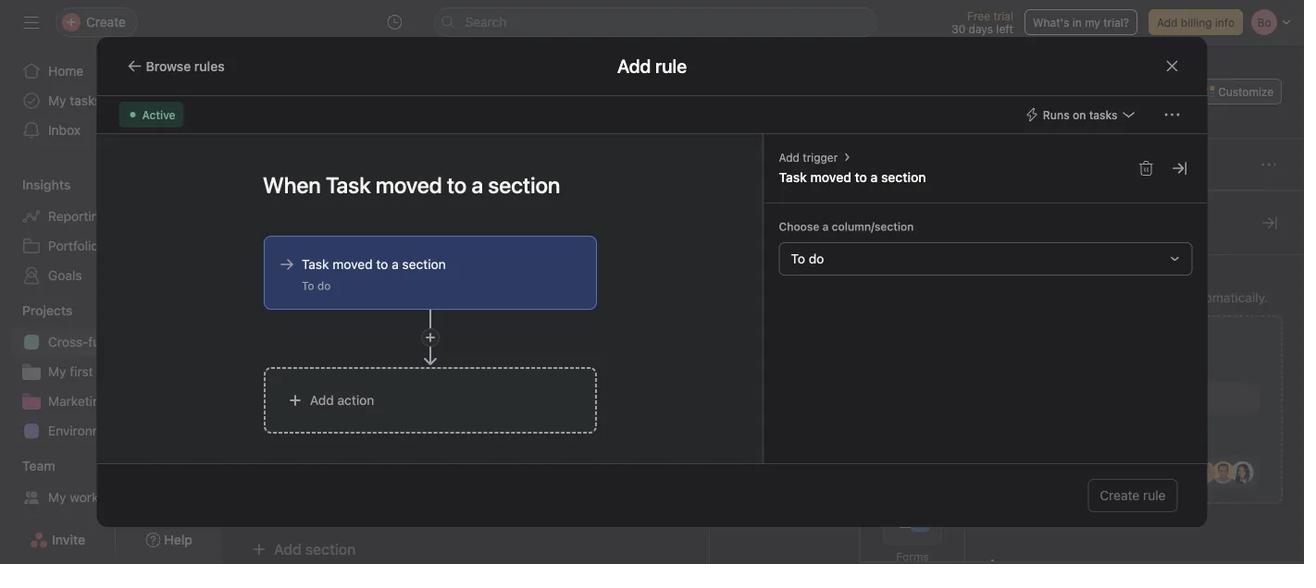 Task type: describe. For each thing, give the bounding box(es) containing it.
trigger
[[803, 151, 838, 164]]

status
[[1168, 202, 1201, 215]]

completed image
[[269, 350, 291, 372]]

global element
[[0, 45, 222, 156]]

add rule
[[617, 55, 687, 77]]

free
[[968, 9, 991, 22]]

cell for "priority field for draft project brief" cell
[[819, 277, 931, 311]]

column/section
[[832, 220, 914, 233]]

search button
[[434, 7, 878, 37]]

header done tree grid
[[222, 461, 1305, 530]]

add for add task…
[[296, 387, 320, 402]]

my first portfolio
[[48, 364, 147, 380]]

choose a column/section
[[779, 220, 914, 233]]

portfolios
[[48, 238, 105, 254]]

add for add collaborators
[[1023, 465, 1047, 481]]

team button
[[0, 457, 55, 476]]

a down the rules at the right of the page
[[1015, 290, 1022, 306]]

add trigger button
[[779, 149, 838, 166]]

do inside button
[[294, 245, 312, 262]]

30
[[952, 22, 966, 35]]

active
[[142, 108, 176, 121]]

free trial 30 days left
[[952, 9, 1014, 35]]

1 vertical spatial to
[[376, 257, 388, 272]]

2 bob row from the top
[[222, 310, 1305, 344]]

to do right collapse task list for this section image
[[274, 245, 312, 262]]

info
[[1216, 16, 1235, 29]]

close side pane image
[[1173, 161, 1187, 176]]

team
[[22, 459, 55, 474]]

create
[[1100, 488, 1140, 504]]

marketing
[[48, 394, 108, 409]]

share timeline with teammates cell
[[222, 344, 710, 378]]

days
[[969, 22, 993, 35]]

date
[[852, 202, 875, 215]]

work
[[1120, 290, 1149, 306]]

task inside row
[[248, 202, 272, 215]]

active button
[[119, 102, 184, 128]]

my for my workspace
[[48, 490, 66, 506]]

Titles text field
[[292, 470, 334, 488]]

home
[[48, 63, 84, 79]]

environment
[[48, 424, 123, 439]]

1 vertical spatial section
[[402, 257, 446, 272]]

collapse task list for this section image
[[250, 431, 265, 446]]

runs on tasks
[[1043, 108, 1118, 121]]

rule inside button
[[1144, 488, 1166, 504]]

search list box
[[434, 7, 878, 37]]

1 horizontal spatial moved
[[811, 170, 852, 185]]

first
[[70, 364, 93, 380]]

add for add billing info
[[1157, 16, 1178, 29]]

a up draft project brief text box
[[391, 257, 398, 272]]

Share timeline with teammates text field
[[292, 351, 484, 370]]

2 horizontal spatial section
[[881, 170, 926, 185]]

bob button for draft project brief cell
[[718, 283, 816, 305]]

add collaborators button
[[987, 316, 1284, 505]]

add section button
[[244, 533, 363, 565]]

row containing task name
[[222, 191, 1305, 225]]

my first portfolio link
[[11, 357, 211, 387]]

bo button
[[1033, 81, 1055, 103]]

search
[[465, 14, 507, 30]]

bob button for 'schedule kickoff meeting' cell at the bottom of the page
[[718, 316, 816, 338]]

home link
[[11, 56, 211, 86]]

inbox
[[48, 123, 81, 138]]

runs on tasks button
[[1017, 102, 1145, 128]]

browse rules button
[[119, 53, 233, 79]]

add task… button
[[296, 384, 359, 405]]

create rule button
[[1088, 480, 1178, 513]]

add for add section
[[274, 541, 302, 559]]

teams element
[[0, 450, 222, 517]]

1 horizontal spatial to
[[855, 170, 868, 185]]

to do button
[[274, 237, 312, 270]]

reporting link
[[11, 202, 211, 231]]

to do inside dropdown button
[[791, 251, 824, 267]]

section inside "button"
[[305, 541, 356, 559]]

browse rules
[[146, 58, 225, 74]]

header to do tree grid
[[222, 275, 1305, 411]]

my tasks
[[48, 93, 101, 108]]

completed image
[[269, 283, 291, 305]]

close this dialog image
[[1165, 59, 1180, 74]]

automatically.
[[1186, 290, 1269, 306]]

plan
[[197, 335, 222, 350]]

insights button
[[0, 176, 71, 194]]

Schedule kickoff meeting text field
[[292, 318, 452, 337]]

task…
[[324, 387, 359, 402]]

insights element
[[0, 169, 222, 294]]

environment link
[[11, 417, 211, 446]]

apps
[[900, 460, 926, 473]]

create rule
[[1100, 488, 1166, 504]]

trial
[[994, 9, 1014, 22]]

collaborators
[[938, 202, 1008, 215]]

add task… row
[[222, 377, 1305, 411]]

due
[[828, 202, 849, 215]]

add for add action
[[310, 393, 334, 408]]

collaborators
[[1050, 465, 1128, 481]]

add a rule to get your work done automatically.
[[988, 290, 1269, 306]]

my for my tasks
[[48, 93, 66, 108]]

status field for titles cell
[[1159, 462, 1270, 496]]

left
[[997, 22, 1014, 35]]

cell for priority field for schedule kickoff meeting cell
[[819, 310, 931, 344]]

due date
[[828, 202, 875, 215]]

workspace
[[70, 490, 134, 506]]

add task…
[[296, 387, 359, 402]]

goals
[[48, 268, 82, 283]]

my workspace link
[[11, 483, 211, 513]]

done button
[[274, 422, 310, 456]]

projects element
[[0, 294, 222, 450]]

inbox link
[[11, 116, 211, 145]]

2 horizontal spatial task
[[779, 170, 807, 185]]

forms
[[897, 551, 929, 564]]



Task type: locate. For each thing, give the bounding box(es) containing it.
1 horizontal spatial do
[[317, 280, 330, 293]]

hide sidebar image
[[24, 15, 39, 30]]

add for add a rule to get your work done automatically.
[[988, 290, 1012, 306]]

0 horizontal spatial to
[[376, 257, 388, 272]]

2 vertical spatial section
[[305, 541, 356, 559]]

None text field
[[300, 62, 551, 95]]

bob row
[[222, 275, 1305, 312], [222, 310, 1305, 344]]

functional
[[88, 335, 148, 350]]

1 horizontal spatial rule
[[1144, 488, 1166, 504]]

0 vertical spatial task
[[779, 170, 807, 185]]

down arrow image
[[424, 310, 437, 366]]

in
[[1073, 16, 1082, 29]]

to inside dropdown button
[[791, 251, 806, 267]]

to do button
[[779, 243, 1193, 276]]

add inside 'row'
[[296, 387, 320, 402]]

my workspace
[[48, 490, 134, 506]]

cross-
[[48, 335, 88, 350]]

1 horizontal spatial task moved to a section
[[779, 170, 926, 185]]

rule right "create"
[[1144, 488, 1166, 504]]

2 horizontal spatial to
[[1052, 290, 1064, 306]]

add left the trigger
[[779, 151, 800, 164]]

add down titles text box
[[274, 541, 302, 559]]

reporting
[[48, 209, 107, 224]]

my inside teams element
[[48, 490, 66, 506]]

a
[[871, 170, 878, 185], [823, 220, 829, 233], [391, 257, 398, 272], [1015, 290, 1022, 306]]

section down titles text box
[[305, 541, 356, 559]]

bob row up the add task… 'row' in the bottom of the page
[[222, 310, 1305, 344]]

priority field for titles cell
[[1049, 462, 1160, 496]]

add trigger
[[779, 151, 838, 164]]

my
[[48, 93, 66, 108], [48, 364, 66, 380], [48, 490, 66, 506]]

1 bob from the top
[[744, 287, 764, 300]]

runs
[[1043, 108, 1070, 121]]

done
[[274, 430, 310, 448]]

my up inbox
[[48, 93, 66, 108]]

rule left get
[[1026, 290, 1048, 306]]

status field for schedule kickoff meeting cell
[[1159, 310, 1270, 344]]

my
[[1085, 16, 1101, 29]]

bob button
[[718, 283, 816, 305], [718, 316, 816, 338]]

0 horizontal spatial rule
[[1026, 290, 1048, 306]]

Completed checkbox
[[269, 283, 291, 305]]

a down due
[[823, 220, 829, 233]]

my for my first portfolio
[[48, 364, 66, 380]]

action
[[337, 393, 374, 408]]

to up date
[[855, 170, 868, 185]]

invite
[[52, 533, 85, 548]]

to down "choose" at right
[[791, 251, 806, 267]]

0 vertical spatial to
[[855, 170, 868, 185]]

add for add trigger
[[779, 151, 800, 164]]

bob button up the add task… 'row' in the bottom of the page
[[718, 316, 816, 338]]

section up draft project brief cell
[[402, 257, 446, 272]]

my inside the 'global' element
[[48, 93, 66, 108]]

1 vertical spatial task moved to a section
[[301, 257, 446, 272]]

2 horizontal spatial to
[[791, 251, 806, 267]]

add billing info button
[[1149, 9, 1244, 35]]

projects
[[22, 303, 73, 319]]

2 horizontal spatial do
[[809, 251, 824, 267]]

0 vertical spatial moved
[[811, 170, 852, 185]]

task moved to a section up draft project brief text box
[[301, 257, 446, 272]]

bob for draft project brief cell's 'bob' button
[[744, 287, 764, 300]]

3 my from the top
[[48, 490, 66, 506]]

close details image
[[1263, 216, 1278, 231]]

2 vertical spatial my
[[48, 490, 66, 506]]

goals link
[[11, 261, 211, 291]]

priority field for draft project brief cell
[[1049, 277, 1160, 311]]

1 bob button from the top
[[718, 283, 816, 305]]

what's in my trial?
[[1033, 16, 1130, 29]]

my inside projects element
[[48, 364, 66, 380]]

Add a name for this rule text field
[[250, 164, 597, 206]]

insights
[[22, 177, 71, 193]]

1 vertical spatial bob
[[744, 321, 764, 334]]

invite button
[[18, 524, 97, 557]]

add inside "button"
[[274, 541, 302, 559]]

task
[[779, 170, 807, 185], [248, 202, 272, 215], [301, 257, 329, 272]]

share
[[1141, 85, 1172, 98]]

priority
[[1057, 202, 1095, 215]]

Completed checkbox
[[269, 350, 291, 372]]

1 horizontal spatial task
[[301, 257, 329, 272]]

portfolio
[[97, 364, 147, 380]]

1 vertical spatial my
[[48, 364, 66, 380]]

name
[[275, 202, 304, 215]]

my down team
[[48, 490, 66, 506]]

bob up the add task… 'row' in the bottom of the page
[[744, 321, 764, 334]]

trial?
[[1104, 16, 1130, 29]]

0 vertical spatial section
[[881, 170, 926, 185]]

cross-functional project plan link
[[11, 328, 222, 357]]

row
[[222, 191, 1305, 225], [244, 224, 1305, 226], [222, 344, 1305, 378], [222, 461, 1305, 498], [222, 495, 1305, 530]]

a up date
[[871, 170, 878, 185]]

0 vertical spatial my
[[48, 93, 66, 108]]

to left get
[[1052, 290, 1064, 306]]

to do
[[274, 245, 312, 262], [791, 251, 824, 267], [301, 280, 330, 293]]

trash item image
[[1139, 161, 1154, 176]]

add action
[[310, 393, 374, 408]]

share button
[[1118, 79, 1180, 105]]

1 vertical spatial task
[[248, 202, 272, 215]]

my left first
[[48, 364, 66, 380]]

1 bob row from the top
[[222, 275, 1305, 312]]

bob down assignee
[[744, 287, 764, 300]]

choose
[[779, 220, 820, 233]]

status field for draft project brief cell
[[1159, 277, 1270, 311]]

0 horizontal spatial to
[[274, 245, 291, 262]]

status field for share timeline with teammates cell
[[1159, 344, 1270, 378]]

my tasks link
[[11, 86, 211, 116]]

to do down "choose" at right
[[791, 251, 824, 267]]

0 horizontal spatial section
[[305, 541, 356, 559]]

2 bob from the top
[[744, 321, 764, 334]]

to right collapse task list for this section image
[[274, 245, 291, 262]]

add left billing
[[1157, 16, 1178, 29]]

do down "choose" at right
[[809, 251, 824, 267]]

rule
[[1026, 290, 1048, 306], [1144, 488, 1166, 504]]

do right completed checkbox at the left of page
[[317, 280, 330, 293]]

rules
[[988, 262, 1026, 280]]

collapse task list for this section image
[[250, 246, 265, 261]]

do inside dropdown button
[[809, 251, 824, 267]]

1 horizontal spatial to
[[301, 280, 314, 293]]

add left task…
[[296, 387, 320, 402]]

to do right completed checkbox at the left of page
[[301, 280, 330, 293]]

to up draft project brief text box
[[376, 257, 388, 272]]

to inside button
[[274, 245, 291, 262]]

tasks down home
[[70, 93, 101, 108]]

titles cell
[[222, 462, 710, 496]]

section
[[881, 170, 926, 185], [402, 257, 446, 272], [305, 541, 356, 559]]

2 bob button from the top
[[718, 316, 816, 338]]

customize button
[[1196, 79, 1282, 105]]

priority field for share timeline with teammates cell
[[1049, 344, 1160, 378]]

tasks inside the 'global' element
[[70, 93, 101, 108]]

section up the column/section
[[881, 170, 926, 185]]

task left name
[[248, 202, 272, 215]]

on
[[1073, 108, 1086, 121]]

get
[[1067, 290, 1087, 306]]

bo
[[1037, 85, 1051, 98]]

2 vertical spatial to
[[1052, 290, 1064, 306]]

add left action
[[310, 393, 334, 408]]

0 horizontal spatial task moved to a section
[[301, 257, 446, 272]]

1 vertical spatial bob button
[[718, 316, 816, 338]]

projects button
[[0, 302, 73, 320]]

portfolios link
[[11, 231, 211, 261]]

task up draft project brief text box
[[301, 257, 329, 272]]

1 horizontal spatial tasks
[[1089, 108, 1118, 121]]

1 horizontal spatial section
[[402, 257, 446, 272]]

0 horizontal spatial moved
[[332, 257, 372, 272]]

2 vertical spatial task
[[301, 257, 329, 272]]

tasks inside dropdown button
[[1089, 108, 1118, 121]]

0 horizontal spatial tasks
[[70, 93, 101, 108]]

add section
[[274, 541, 356, 559]]

1 vertical spatial moved
[[332, 257, 372, 272]]

0 vertical spatial bob
[[744, 287, 764, 300]]

bob
[[744, 287, 764, 300], [744, 321, 764, 334]]

do right collapse task list for this section image
[[294, 245, 312, 262]]

task moved to a section
[[779, 170, 926, 185], [301, 257, 446, 272]]

moved up draft project brief text box
[[332, 257, 372, 272]]

moved
[[811, 170, 852, 185], [332, 257, 372, 272]]

add another trigger image
[[425, 332, 436, 344]]

project
[[151, 335, 193, 350]]

add left collaborators
[[1023, 465, 1047, 481]]

marketing link
[[11, 387, 211, 417]]

bob row down "choose" at right
[[222, 275, 1305, 312]]

billing
[[1181, 16, 1212, 29]]

priority field for schedule kickoff meeting cell
[[1049, 310, 1160, 344]]

Draft project brief text field
[[292, 285, 408, 303]]

tasks
[[70, 93, 101, 108], [1089, 108, 1118, 121]]

bob for 'bob' button corresponding to 'schedule kickoff meeting' cell at the bottom of the page
[[744, 321, 764, 334]]

assignee
[[718, 202, 765, 215]]

cell
[[819, 277, 931, 311], [819, 310, 931, 344], [930, 310, 1050, 344], [819, 344, 931, 378], [930, 344, 1050, 378]]

schedule kickoff meeting cell
[[222, 310, 710, 344]]

1 my from the top
[[48, 93, 66, 108]]

cell for status field for share timeline with teammates cell
[[930, 344, 1050, 378]]

tasks right on
[[1089, 108, 1118, 121]]

customize
[[1219, 85, 1274, 98]]

to right completed checkbox at the left of page
[[301, 280, 314, 293]]

0 vertical spatial task moved to a section
[[779, 170, 926, 185]]

bob button down "choose" at right
[[718, 283, 816, 305]]

add down the rules at the right of the page
[[988, 290, 1012, 306]]

0 vertical spatial bob button
[[718, 283, 816, 305]]

1 vertical spatial rule
[[1144, 488, 1166, 504]]

0 horizontal spatial do
[[294, 245, 312, 262]]

done
[[1153, 290, 1183, 306]]

to
[[855, 170, 868, 185], [376, 257, 388, 272], [1052, 290, 1064, 306]]

0 vertical spatial rule
[[1026, 290, 1048, 306]]

2 my from the top
[[48, 364, 66, 380]]

task down add trigger button
[[779, 170, 807, 185]]

task moved to a section up due date
[[779, 170, 926, 185]]

add billing info
[[1157, 16, 1235, 29]]

moved down the trigger
[[811, 170, 852, 185]]

task name
[[248, 202, 304, 215]]

cross-functional project plan
[[48, 335, 222, 350]]

draft project brief cell
[[222, 277, 710, 311]]

0 horizontal spatial task
[[248, 202, 272, 215]]



Task type: vqa. For each thing, say whether or not it's contained in the screenshot.
1st Mark complete CHECKBOX from the left
no



